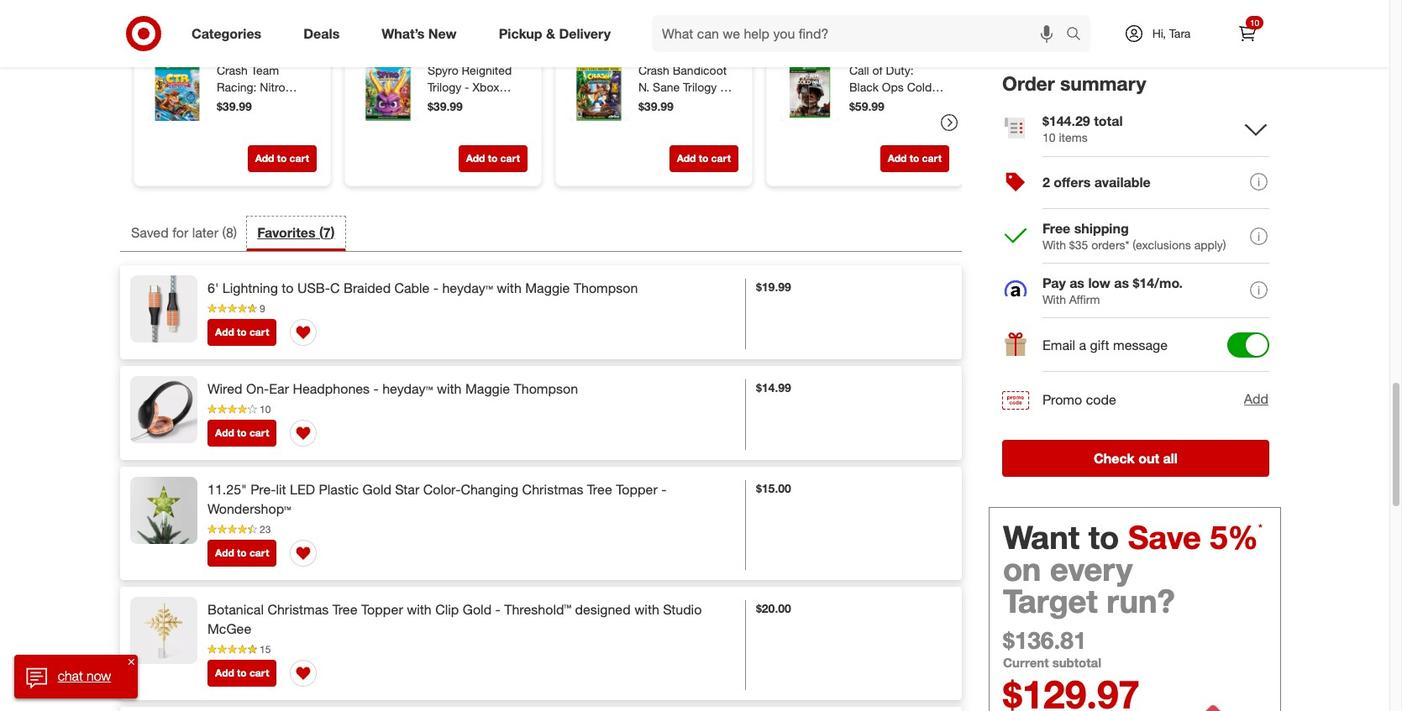 Task type: locate. For each thing, give the bounding box(es) containing it.
1 horizontal spatial christmas
[[522, 482, 583, 499]]

11.25"
[[207, 482, 247, 499]]

headphones
[[293, 381, 370, 398]]

1 crash from the left
[[217, 63, 248, 77]]

1 as from the left
[[1069, 274, 1084, 291]]

pay
[[1042, 274, 1066, 291]]

(
[[222, 224, 226, 241], [319, 224, 323, 241]]

1 vertical spatial 10
[[1042, 130, 1056, 144]]

$39.99 add to cart down sane
[[638, 99, 731, 164]]

5%
[[1210, 518, 1258, 557]]

crash
[[217, 63, 248, 77], [638, 63, 669, 77]]

christmas up 15
[[267, 602, 329, 618]]

affirm image
[[1002, 278, 1029, 305]]

wondershop™
[[207, 501, 291, 518]]

1 ) from the left
[[233, 224, 237, 241]]

gold inside 11.25" pre-lit led plastic gold star color-changing christmas tree topper - wondershop™
[[363, 482, 391, 499]]

1 vertical spatial thompson
[[514, 381, 578, 398]]

maggie
[[525, 280, 570, 297], [465, 381, 510, 398]]

x
[[912, 113, 919, 127]]

) right the favorites on the top of the page
[[331, 224, 335, 241]]

crash team racing: nitro fueled - xbox one image
[[148, 62, 207, 121], [148, 62, 207, 121]]

0 horizontal spatial christmas
[[267, 602, 329, 618]]

maggie inside list item
[[525, 280, 570, 297]]

1 horizontal spatial crash
[[638, 63, 669, 77]]

1 horizontal spatial tree
[[587, 482, 612, 499]]

3 $39.99 add to cart from the left
[[638, 99, 731, 164]]

0 horizontal spatial on
[[186, 13, 205, 32]]

2 offers available button
[[1002, 156, 1269, 210]]

crash inside 'crash team racing: nitro fueled - xbox one'
[[217, 63, 248, 77]]

color-
[[423, 482, 461, 499]]

one down sane
[[669, 96, 691, 111]]

11.25" pre-lit led plastic gold star color-changing christmas tree topper - wondershop™
[[207, 482, 667, 518]]

add to cart button down 23
[[207, 540, 277, 567]]

crash bandicoot n. sane trilogy - xbox one image
[[570, 62, 628, 121], [570, 62, 628, 121]]

subtotal
[[1052, 655, 1101, 671]]

add to cart button inside 'botanical christmas tree topper with clip gold - threshold™ designed with studio mcgee' list item
[[207, 660, 277, 687]]

on-
[[246, 381, 269, 398]]

crash team racing: nitro fueled - xbox one link
[[217, 62, 313, 127]]

1 vertical spatial tree
[[332, 602, 357, 618]]

to down on-
[[237, 427, 247, 440]]

1 horizontal spatial )
[[331, 224, 335, 241]]

1 horizontal spatial $39.99 add to cart
[[428, 99, 520, 164]]

as up affirm
[[1069, 274, 1084, 291]]

$39.99 add to cart down nitro
[[217, 99, 309, 164]]

chat now
[[58, 668, 111, 685]]

to down crash team racing: nitro fueled - xbox one link
[[277, 152, 287, 164]]

$14/mo.
[[1133, 274, 1183, 291]]

2 crash from the left
[[638, 63, 669, 77]]

crash team racing: nitro fueled - xbox one
[[217, 63, 290, 127]]

$59.99
[[849, 99, 884, 113]]

tree inside botanical christmas tree topper with clip gold - threshold™ designed with studio mcgee
[[332, 602, 357, 618]]

free shipping with $35 orders* (exclusions apply)
[[1042, 220, 1226, 252]]

0 vertical spatial with
[[1042, 238, 1066, 252]]

add inside 6' lightning to usb-c braided cable - heyday™ with maggie thompson list item
[[215, 326, 234, 339]]

to down x
[[910, 152, 919, 164]]

1 vertical spatial christmas
[[267, 602, 329, 618]]

cart down call of duty: black ops cold war - xbox one/series x "link" in the right top of the page
[[922, 152, 942, 164]]

hi,
[[1152, 26, 1166, 40]]

heyday™ right cable
[[442, 280, 493, 297]]

1 horizontal spatial on
[[1003, 550, 1041, 589]]

christmas
[[522, 482, 583, 499], [267, 602, 329, 618]]

0 horizontal spatial 10
[[260, 403, 271, 416]]

2 vertical spatial 10
[[260, 403, 271, 416]]

$19.99
[[756, 280, 791, 294]]

$39.99 down racing: at the top
[[217, 99, 252, 113]]

hi, tara
[[1152, 26, 1191, 40]]

$39.99 for trilogy
[[428, 99, 463, 113]]

delivery
[[559, 25, 611, 42]]

cart down crash bandicoot n. sane trilogy - xbox one link
[[711, 152, 731, 164]]

1 vertical spatial heyday™
[[382, 381, 433, 398]]

1 $39.99 add to cart from the left
[[217, 99, 309, 164]]

0 vertical spatial maggie
[[525, 280, 570, 297]]

0 horizontal spatial crash
[[217, 63, 248, 77]]

gold right the clip
[[463, 602, 492, 618]]

1 horizontal spatial gold
[[463, 602, 492, 618]]

topper inside 11.25" pre-lit led plastic gold star color-changing christmas tree topper - wondershop™
[[616, 482, 658, 499]]

as right low
[[1114, 274, 1129, 291]]

0 horizontal spatial )
[[233, 224, 237, 241]]

11.25" pre-lit led plastic gold star color-changing christmas tree topper - wondershop™ list item
[[120, 467, 962, 581]]

categories link
[[177, 15, 282, 52]]

xbox down n.
[[638, 96, 665, 111]]

a
[[1079, 337, 1086, 354]]

add to cart button down 15
[[207, 660, 277, 687]]

( right later
[[222, 224, 226, 241]]

with down free
[[1042, 238, 1066, 252]]

1 vertical spatial topper
[[361, 602, 403, 618]]

wired on-ear headphones - heyday&#8482; with maggie thompson image
[[130, 377, 197, 444]]

2 horizontal spatial $39.99 add to cart
[[638, 99, 731, 164]]

promo
[[1042, 391, 1082, 408]]

affirm
[[1069, 292, 1100, 306]]

2 horizontal spatial $39.99
[[638, 99, 674, 113]]

add to cart button down on-
[[207, 420, 277, 447]]

0 horizontal spatial maggie
[[465, 381, 510, 398]]

pickup & delivery
[[499, 25, 611, 42]]

cart down 9
[[249, 326, 269, 339]]

2 $39.99 from the left
[[428, 99, 463, 113]]

braided
[[344, 280, 391, 297]]

xbox inside crash bandicoot n. sane trilogy - xbox one
[[638, 96, 665, 111]]

add to cart inside 6' lightning to usb-c braided cable - heyday™ with maggie thompson list item
[[215, 326, 269, 339]]

2 ( from the left
[[319, 224, 323, 241]]

$39.99 add to cart down "reignited"
[[428, 99, 520, 164]]

add to cart for 11.25"
[[215, 547, 269, 560]]

3 $39.99 from the left
[[638, 99, 674, 113]]

4 add to cart from the top
[[215, 667, 269, 680]]

1 trilogy from the left
[[428, 79, 461, 94]]

0 horizontal spatial tree
[[332, 602, 357, 618]]

1 horizontal spatial maggie
[[525, 280, 570, 297]]

1 vertical spatial with
[[1042, 292, 1066, 306]]

on
[[186, 13, 205, 32], [1003, 550, 1041, 589]]

0 horizontal spatial topper
[[361, 602, 403, 618]]

$14.99
[[756, 381, 791, 395]]

one inside crash bandicoot n. sane trilogy - xbox one
[[669, 96, 691, 111]]

xbox down nitro
[[263, 96, 290, 111]]

xbox down "reignited"
[[472, 79, 499, 94]]

10 down the $144.29
[[1042, 130, 1056, 144]]

offers
[[1054, 174, 1091, 191]]

0 horizontal spatial trilogy
[[428, 79, 461, 94]]

your
[[209, 13, 243, 32]]

recent
[[247, 13, 296, 32]]

1 horizontal spatial trilogy
[[683, 79, 717, 94]]

cart inside 'botanical christmas tree topper with clip gold - threshold™ designed with studio mcgee' list item
[[249, 667, 269, 680]]

available
[[1094, 174, 1151, 191]]

star
[[395, 482, 419, 499]]

as
[[1069, 274, 1084, 291], [1114, 274, 1129, 291]]

xbox inside call of duty: black ops cold war - xbox one/series x
[[881, 96, 908, 111]]

2 with from the top
[[1042, 292, 1066, 306]]

current
[[1003, 655, 1049, 671]]

0 horizontal spatial one
[[217, 113, 239, 127]]

saved for later ( 8 )
[[131, 224, 237, 241]]

with inside pay as low as $14/mo. with affirm
[[1042, 292, 1066, 306]]

add
[[255, 152, 274, 164], [466, 152, 485, 164], [677, 152, 696, 164], [888, 152, 907, 164], [215, 326, 234, 339], [1244, 391, 1268, 408], [215, 427, 234, 440], [215, 547, 234, 560], [215, 667, 234, 680]]

add to cart inside wired on-ear headphones - heyday™ with maggie thompson list item
[[215, 427, 269, 440]]

every
[[1050, 550, 1133, 589]]

0 vertical spatial topper
[[616, 482, 658, 499]]

2 horizontal spatial 10
[[1250, 18, 1259, 28]]

crash inside crash bandicoot n. sane trilogy - xbox one
[[638, 63, 669, 77]]

on left every
[[1003, 550, 1041, 589]]

with down pay
[[1042, 292, 1066, 306]]

2 trilogy from the left
[[683, 79, 717, 94]]

chat
[[58, 668, 83, 685]]

changing
[[461, 482, 518, 499]]

what's new link
[[367, 15, 478, 52]]

1 add to cart from the top
[[215, 326, 269, 339]]

c
[[330, 280, 340, 297]]

one down fueled
[[217, 113, 239, 127]]

what's
[[382, 25, 425, 42]]

2 horizontal spatial one
[[669, 96, 691, 111]]

add to cart inside 11.25" pre-lit led plastic gold star color-changing christmas tree topper - wondershop™ list item
[[215, 547, 269, 560]]

cart down 15
[[249, 667, 269, 680]]

0 vertical spatial christmas
[[522, 482, 583, 499]]

add inside '$59.99 add to cart'
[[888, 152, 907, 164]]

$39.99
[[217, 99, 252, 113], [428, 99, 463, 113], [638, 99, 674, 113]]

cart down 23
[[249, 547, 269, 560]]

gold
[[363, 482, 391, 499], [463, 602, 492, 618]]

on left the your
[[186, 13, 205, 32]]

one inside 'crash team racing: nitro fueled - xbox one'
[[217, 113, 239, 127]]

1 vertical spatial on
[[1003, 550, 1041, 589]]

1 horizontal spatial $39.99
[[428, 99, 463, 113]]

list item
[[120, 707, 962, 712]]

0 horizontal spatial (
[[222, 224, 226, 241]]

0 horizontal spatial $39.99 add to cart
[[217, 99, 309, 164]]

0 vertical spatial thompson
[[574, 280, 638, 297]]

1 horizontal spatial topper
[[616, 482, 658, 499]]

on inside 'on every target run?'
[[1003, 550, 1041, 589]]

crash up racing: at the top
[[217, 63, 248, 77]]

$39.99 down spyro
[[428, 99, 463, 113]]

0 vertical spatial gold
[[363, 482, 391, 499]]

tree
[[587, 482, 612, 499], [332, 602, 357, 618]]

xbox down ops
[[881, 96, 908, 111]]

6&#39; lightning to usb-c braided cable - heyday&#8482; with maggie thompson image
[[130, 276, 197, 343]]

trilogy down spyro
[[428, 79, 461, 94]]

1 vertical spatial maggie
[[465, 381, 510, 398]]

0 horizontal spatial as
[[1069, 274, 1084, 291]]

heyday™ right the headphones
[[382, 381, 433, 398]]

botanical christmas tree topper with clip gold - threshold™ designed with studio mcgee
[[207, 602, 702, 638]]

add to cart button down crash team racing: nitro fueled - xbox one link
[[248, 145, 317, 172]]

0 horizontal spatial gold
[[363, 482, 391, 499]]

2 add to cart from the top
[[215, 427, 269, 440]]

1 $39.99 from the left
[[217, 99, 252, 113]]

botanical christmas tree topper with clip gold - threshold™ designed with studio mcgee list item
[[120, 587, 962, 701]]

1 vertical spatial gold
[[463, 602, 492, 618]]

one
[[428, 96, 450, 111], [669, 96, 691, 111], [217, 113, 239, 127]]

cart down on-
[[249, 427, 269, 440]]

0 vertical spatial on
[[186, 13, 205, 32]]

0 horizontal spatial heyday™
[[382, 381, 433, 398]]

3 add to cart from the top
[[215, 547, 269, 560]]

gold left star
[[363, 482, 391, 499]]

add to cart down 15
[[215, 667, 269, 680]]

later
[[192, 224, 218, 241]]

with inside free shipping with $35 orders* (exclusions apply)
[[1042, 238, 1066, 252]]

heyday™ inside list item
[[442, 280, 493, 297]]

✕
[[128, 657, 134, 667]]

-
[[465, 79, 469, 94], [720, 79, 725, 94], [255, 96, 260, 111], [873, 96, 878, 111], [433, 280, 439, 297], [373, 381, 379, 398], [661, 482, 667, 499], [495, 602, 501, 618]]

christmas right changing
[[522, 482, 583, 499]]

2 $39.99 add to cart from the left
[[428, 99, 520, 164]]

( right the favorites on the top of the page
[[319, 224, 323, 241]]

0 vertical spatial 10
[[1250, 18, 1259, 28]]

one for crash bandicoot n. sane trilogy - xbox one
[[669, 96, 691, 111]]

1 horizontal spatial one
[[428, 96, 450, 111]]

10 inside "$144.29 total 10 items"
[[1042, 130, 1056, 144]]

10 down on-
[[260, 403, 271, 416]]

add to cart button inside 6' lightning to usb-c braided cable - heyday™ with maggie thompson list item
[[207, 320, 277, 346]]

What can we help you find? suggestions appear below search field
[[652, 15, 1070, 52]]

message
[[1113, 337, 1168, 354]]

1 horizontal spatial 10
[[1042, 130, 1056, 144]]

call of duty: black ops cold war - xbox one/series x image
[[780, 62, 839, 121], [780, 62, 839, 121]]

trilogy inside crash bandicoot n. sane trilogy - xbox one
[[683, 79, 717, 94]]

wired
[[207, 381, 242, 398]]

to down mcgee
[[237, 667, 247, 680]]

add to cart inside 'botanical christmas tree topper with clip gold - threshold™ designed with studio mcgee' list item
[[215, 667, 269, 680]]

cable
[[394, 280, 430, 297]]

gold inside botanical christmas tree topper with clip gold - threshold™ designed with studio mcgee
[[463, 602, 492, 618]]

spyro reignited trilogy - xbox one image
[[359, 62, 417, 121], [359, 62, 417, 121]]

0 vertical spatial tree
[[587, 482, 612, 499]]

topper
[[616, 482, 658, 499], [361, 602, 403, 618]]

- inside spyro reignited trilogy - xbox one
[[465, 79, 469, 94]]

run?
[[1106, 582, 1175, 621]]

$39.99 for n.
[[638, 99, 674, 113]]

chat now button
[[14, 655, 138, 699]]

black
[[849, 79, 879, 94]]

one down spyro
[[428, 96, 450, 111]]

$39.99 down sane
[[638, 99, 674, 113]]

- inside 'crash team racing: nitro fueled - xbox one'
[[255, 96, 260, 111]]

add to cart down 9
[[215, 326, 269, 339]]

0 vertical spatial heyday™
[[442, 280, 493, 297]]

add to cart down 23
[[215, 547, 269, 560]]

christmas inside botanical christmas tree topper with clip gold - threshold™ designed with studio mcgee
[[267, 602, 329, 618]]

$144.29 total 10 items
[[1042, 112, 1123, 144]]

search button
[[1058, 15, 1099, 55]]

add to cart button down 9
[[207, 320, 277, 346]]

sane
[[653, 79, 680, 94]]

trilogy down bandicoot
[[683, 79, 717, 94]]

trilogy
[[428, 79, 461, 94], [683, 79, 717, 94]]

usb-
[[297, 280, 330, 297]]

1 horizontal spatial (
[[319, 224, 323, 241]]

to down spyro reignited trilogy - xbox one link
[[488, 152, 498, 164]]

what's new
[[382, 25, 457, 42]]

) right later
[[233, 224, 237, 241]]

0 horizontal spatial $39.99
[[217, 99, 252, 113]]

check out all
[[1094, 450, 1178, 467]]

cart inside 11.25" pre-lit led plastic gold star color-changing christmas tree topper - wondershop™ list item
[[249, 547, 269, 560]]

cart down spyro reignited trilogy - xbox one link
[[500, 152, 520, 164]]

crash up n.
[[638, 63, 669, 77]]

orders*
[[1091, 238, 1129, 252]]

add to cart for 6'
[[215, 326, 269, 339]]

- inside 6' lightning to usb-c braided cable - heyday™ with maggie thompson link
[[433, 280, 439, 297]]

1 with from the top
[[1042, 238, 1066, 252]]

heyday™
[[442, 280, 493, 297], [382, 381, 433, 398]]

add inside button
[[1244, 391, 1268, 408]]

10 right tara
[[1250, 18, 1259, 28]]

1 horizontal spatial heyday™
[[442, 280, 493, 297]]

affirm image
[[1004, 280, 1027, 297]]

gift
[[1090, 337, 1109, 354]]

add to cart down on-
[[215, 427, 269, 440]]

1 horizontal spatial as
[[1114, 274, 1129, 291]]

to inside wired on-ear headphones - heyday™ with maggie thompson list item
[[237, 427, 247, 440]]



Task type: vqa. For each thing, say whether or not it's contained in the screenshot.
bottom Christmas
yes



Task type: describe. For each thing, give the bounding box(es) containing it.
add to cart button down spyro reignited trilogy - xbox one link
[[458, 145, 528, 172]]

with inside list item
[[497, 280, 521, 297]]

add inside 'botanical christmas tree topper with clip gold - threshold™ designed with studio mcgee' list item
[[215, 667, 234, 680]]

10 inside wired on-ear headphones - heyday™ with maggie thompson list item
[[260, 403, 271, 416]]

new
[[428, 25, 457, 42]]

6'
[[207, 280, 219, 297]]

items
[[1059, 130, 1088, 144]]

15
[[260, 643, 271, 656]]

categories
[[192, 25, 261, 42]]

designed
[[575, 602, 631, 618]]

$39.99 add to cart for fueled
[[217, 99, 309, 164]]

2 as from the left
[[1114, 274, 1129, 291]]

spyro reignited trilogy - xbox one
[[428, 63, 512, 111]]

- inside crash bandicoot n. sane trilogy - xbox one
[[720, 79, 725, 94]]

maggie inside list item
[[465, 381, 510, 398]]

botanical
[[207, 602, 264, 618]]

$144.29
[[1042, 112, 1090, 129]]

one inside spyro reignited trilogy - xbox one
[[428, 96, 450, 111]]

1 ( from the left
[[222, 224, 226, 241]]

wired on-ear headphones - heyday™ with maggie thompson
[[207, 381, 578, 398]]

fueled
[[217, 96, 252, 111]]

check
[[1094, 450, 1135, 467]]

- inside 11.25" pre-lit led plastic gold star color-changing christmas tree topper - wondershop™
[[661, 482, 667, 499]]

$39.99 for racing:
[[217, 99, 252, 113]]

email
[[1042, 337, 1075, 354]]

crash bandicoot n. sane trilogy - xbox one link
[[638, 62, 735, 111]]

cart inside wired on-ear headphones - heyday™ with maggie thompson list item
[[249, 427, 269, 440]]

botanical christmas tree topper with clip gold - threshold™ designed with studio mcgee link
[[207, 601, 735, 639]]

want to save 5% *
[[1003, 518, 1262, 557]]

saved
[[131, 224, 169, 241]]

n.
[[638, 79, 650, 94]]

thompson inside list item
[[514, 381, 578, 398]]

$136.81
[[1003, 626, 1086, 655]]

2 ) from the left
[[331, 224, 335, 241]]

xbox inside spyro reignited trilogy - xbox one
[[472, 79, 499, 94]]

11.25&#34; pre-lit led plastic gold star color-changing christmas tree topper - wondershop&#8482; image
[[130, 478, 197, 545]]

2
[[1042, 174, 1050, 191]]

add to cart button down x
[[880, 145, 949, 172]]

clip
[[435, 602, 459, 618]]

9
[[260, 303, 265, 315]]

spyro reignited trilogy - xbox one link
[[428, 62, 524, 111]]

tara
[[1169, 26, 1191, 40]]

add to cart button inside wired on-ear headphones - heyday™ with maggie thompson list item
[[207, 420, 277, 447]]

with inside list item
[[437, 381, 462, 398]]

$15.00
[[756, 482, 791, 496]]

favorites ( 7 )
[[257, 224, 335, 241]]

topper inside botanical christmas tree topper with clip gold - threshold™ designed with studio mcgee
[[361, 602, 403, 618]]

heyday™ inside list item
[[382, 381, 433, 398]]

tree inside 11.25" pre-lit led plastic gold star color-changing christmas tree topper - wondershop™
[[587, 482, 612, 499]]

- inside wired on-ear headphones - heyday™ with maggie thompson link
[[373, 381, 379, 398]]

crash for racing:
[[217, 63, 248, 77]]

christmas inside 11.25" pre-lit led plastic gold star color-changing christmas tree topper - wondershop™
[[522, 482, 583, 499]]

browsing
[[300, 13, 370, 32]]

add inside wired on-ear headphones - heyday™ with maggie thompson list item
[[215, 427, 234, 440]]

plastic
[[319, 482, 359, 499]]

lit
[[276, 482, 286, 499]]

bandicoot
[[673, 63, 727, 77]]

wired on-ear headphones - heyday™ with maggie thompson link
[[207, 380, 578, 399]]

spyro
[[428, 63, 458, 77]]

threshold™
[[504, 602, 571, 618]]

add inside 11.25" pre-lit led plastic gold star color-changing christmas tree topper - wondershop™ list item
[[215, 547, 234, 560]]

lightning
[[222, 280, 278, 297]]

search
[[1058, 27, 1099, 43]]

to down lightning
[[237, 326, 247, 339]]

10 link
[[1229, 15, 1266, 52]]

crash bandicoot n. sane trilogy - xbox one
[[638, 63, 727, 111]]

racing:
[[217, 79, 257, 94]]

pickup
[[499, 25, 542, 42]]

pre-
[[251, 482, 276, 499]]

to down crash bandicoot n. sane trilogy - xbox one link
[[699, 152, 708, 164]]

6' lightning to usb-c braided cable - heyday™ with maggie thompson list item
[[120, 266, 962, 360]]

add to cart for botanical
[[215, 667, 269, 680]]

all
[[1163, 450, 1178, 467]]

thompson inside list item
[[574, 280, 638, 297]]

- inside botanical christmas tree topper with clip gold - threshold™ designed with studio mcgee
[[495, 602, 501, 618]]

6' lightning to usb-c braided cable - heyday™ with maggie thompson link
[[207, 279, 638, 298]]

to left usb-
[[282, 280, 294, 297]]

xbox inside 'crash team racing: nitro fueled - xbox one'
[[263, 96, 290, 111]]

to left the save
[[1088, 518, 1119, 557]]

code
[[1086, 391, 1116, 408]]

target
[[1003, 582, 1098, 621]]

wired on-ear headphones - heyday™ with maggie thompson list item
[[120, 367, 962, 461]]

call
[[849, 63, 869, 77]]

cart inside '$59.99 add to cart'
[[922, 152, 942, 164]]

out
[[1138, 450, 1159, 467]]

add button
[[1243, 389, 1269, 410]]

free
[[1042, 220, 1070, 237]]

ops
[[882, 79, 904, 94]]

add to cart button inside 11.25" pre-lit led plastic gold star color-changing christmas tree topper - wondershop™ list item
[[207, 540, 277, 567]]

order summary
[[1002, 71, 1146, 95]]

total
[[1094, 112, 1123, 129]]

$39.99 add to cart for xbox
[[428, 99, 520, 164]]

deals link
[[289, 15, 361, 52]]

add to cart for wired
[[215, 427, 269, 440]]

add to cart button down crash bandicoot n. sane trilogy - xbox one link
[[669, 145, 738, 172]]

cart down crash team racing: nitro fueled - xbox one link
[[289, 152, 309, 164]]

to down wondershop™
[[237, 547, 247, 560]]

on every target run?
[[1003, 550, 1175, 621]]

$59.99 add to cart
[[849, 99, 942, 164]]

duty:
[[886, 63, 914, 77]]

cold
[[907, 79, 932, 94]]

7
[[323, 224, 331, 241]]

led
[[290, 482, 315, 499]]

$136.81 current subtotal
[[1003, 626, 1101, 671]]

$39.99 add to cart for trilogy
[[638, 99, 731, 164]]

- inside call of duty: black ops cold war - xbox one/series x
[[873, 96, 878, 111]]

chat now dialog
[[14, 655, 138, 699]]

pickup & delivery link
[[484, 15, 632, 52]]

based
[[134, 13, 181, 32]]

*
[[1258, 521, 1262, 534]]

low
[[1088, 274, 1110, 291]]

botanical christmas tree topper with clip gold - threshold&#8482; designed with studio mcgee image
[[130, 597, 197, 665]]

8
[[226, 224, 233, 241]]

one for crash team racing: nitro fueled - xbox one
[[217, 113, 239, 127]]

to inside '$59.99 add to cart'
[[910, 152, 919, 164]]

cart inside 6' lightning to usb-c braided cable - heyday™ with maggie thompson list item
[[249, 326, 269, 339]]

save
[[1128, 518, 1201, 557]]

reignited
[[462, 63, 512, 77]]

order
[[1002, 71, 1055, 95]]

summary
[[1060, 71, 1146, 95]]

team
[[251, 63, 279, 77]]

deals
[[303, 25, 340, 42]]

crash for n.
[[638, 63, 669, 77]]

pay as low as $14/mo. with affirm
[[1042, 274, 1183, 306]]

trilogy inside spyro reignited trilogy - xbox one
[[428, 79, 461, 94]]

$20.00
[[756, 602, 791, 616]]

6' lightning to usb-c braided cable - heyday™ with maggie thompson
[[207, 280, 638, 297]]

one/series
[[849, 113, 908, 127]]



